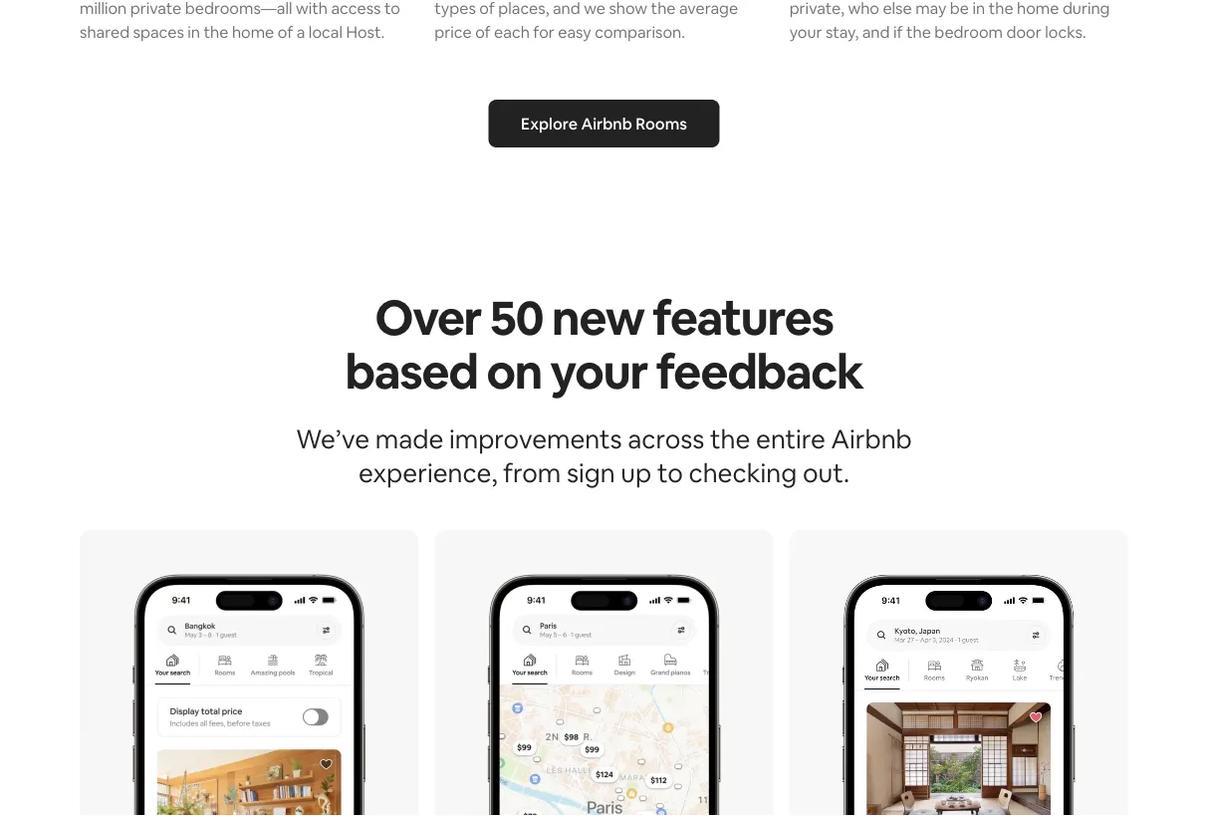 Task type: vqa. For each thing, say whether or not it's contained in the screenshot.
your
yes



Task type: describe. For each thing, give the bounding box(es) containing it.
airbnb inside we've made improvements across the entire airbnb experience, from sign up to checking out.
[[832, 423, 913, 456]]

airbnb inside explore airbnb rooms link
[[581, 113, 633, 134]]

we've made improvements across the entire airbnb experience, from sign up to checking out.
[[296, 423, 913, 490]]

experience,
[[359, 456, 498, 490]]

across
[[628, 423, 705, 456]]

improvements
[[449, 423, 622, 456]]

made
[[376, 423, 444, 456]]

we've
[[296, 423, 370, 456]]

the
[[711, 423, 751, 456]]

to
[[658, 456, 684, 490]]

features
[[653, 287, 834, 349]]

up
[[621, 456, 652, 490]]

your
[[550, 340, 648, 403]]



Task type: locate. For each thing, give the bounding box(es) containing it.
an animation zooms in on the airbnb map, searching in paris. multiple pins showing listings with prices are on screen, and surrounding them, smaller pins show where other available listings are located. one listing is selected, and a card displaying details on that listing appears. element
[[435, 530, 774, 816]]

airbnb right entire
[[832, 423, 913, 456]]

on
[[487, 340, 542, 403]]

an animation of a phone shows the 'heart icon' on the corner of an airbnb room listing being tapped. a wishlist screen slides up and the first wishlist, named "sakura season", is tapped to add that listing to the wishlist. element
[[790, 530, 1129, 816]]

1 horizontal spatial airbnb
[[832, 423, 913, 456]]

explore airbnb rooms
[[521, 113, 688, 134]]

0 horizontal spatial airbnb
[[581, 113, 633, 134]]

over
[[375, 287, 482, 349]]

based
[[345, 340, 478, 403]]

rooms
[[636, 113, 688, 134]]

from
[[503, 456, 561, 490]]

1 vertical spatial airbnb
[[832, 423, 913, 456]]

an animation of a phone showing an airbnb rooms listing that highlights the total price of the stay. a pop up window displays the breakdown of the price. element
[[80, 530, 419, 816]]

over 50 new features based on your feedback
[[345, 287, 864, 403]]

explore
[[521, 113, 578, 134]]

new
[[552, 287, 644, 349]]

feedback
[[656, 340, 864, 403]]

entire
[[757, 423, 826, 456]]

sign
[[567, 456, 616, 490]]

checking out.
[[689, 456, 850, 490]]

airbnb
[[581, 113, 633, 134], [832, 423, 913, 456]]

airbnb left rooms
[[581, 113, 633, 134]]

explore airbnb rooms link
[[489, 100, 720, 148]]

50
[[490, 287, 544, 349]]

0 vertical spatial airbnb
[[581, 113, 633, 134]]



